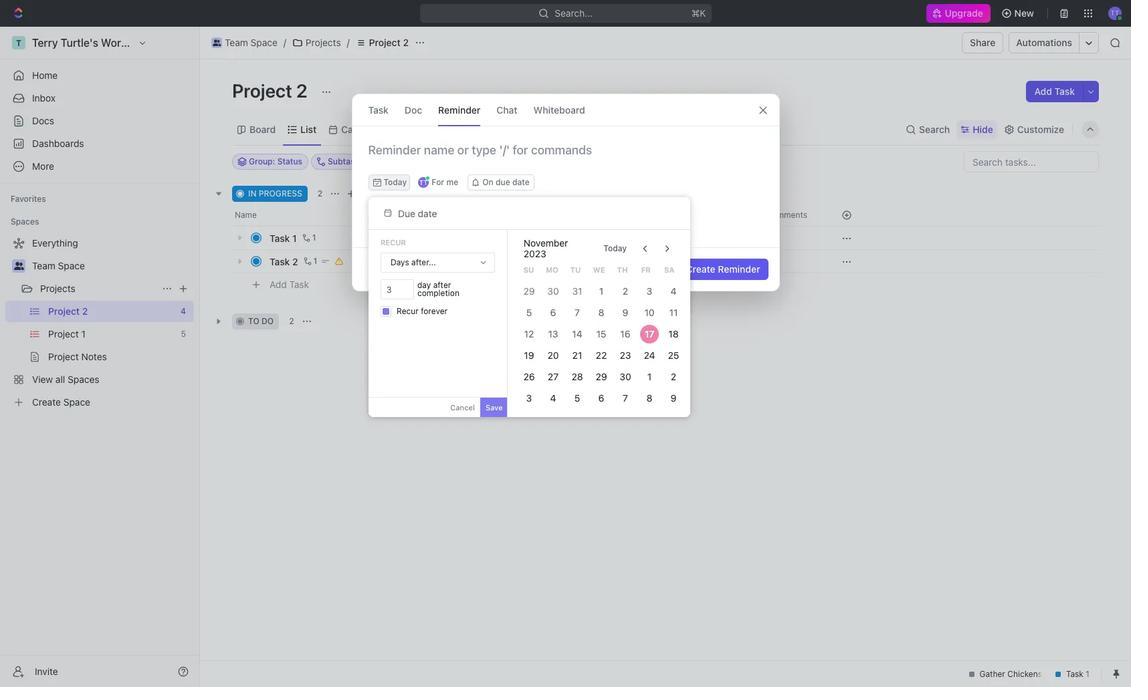 Task type: locate. For each thing, give the bounding box(es) containing it.
0 horizontal spatial team
[[32, 260, 55, 272]]

6 down 22
[[598, 393, 604, 404]]

22
[[596, 350, 607, 361]]

tree
[[5, 233, 194, 414]]

add task button down calendar link
[[343, 186, 400, 202]]

2 horizontal spatial add
[[1035, 86, 1053, 97]]

0 vertical spatial team space
[[225, 37, 278, 48]]

favorites button
[[5, 191, 51, 207]]

0 horizontal spatial 29
[[523, 286, 535, 297]]

1 button right task 1
[[300, 232, 318, 245]]

1 vertical spatial today
[[604, 244, 627, 254]]

recur left forever
[[397, 306, 419, 317]]

1 horizontal spatial 7
[[623, 393, 628, 404]]

team space
[[225, 37, 278, 48], [32, 260, 85, 272]]

in progress
[[248, 189, 302, 199]]

1 horizontal spatial reminder
[[718, 264, 760, 275]]

1 vertical spatial 6
[[598, 393, 604, 404]]

1 vertical spatial project
[[232, 80, 292, 102]]

6
[[550, 307, 556, 319], [598, 393, 604, 404]]

27
[[548, 371, 559, 383]]

0 horizontal spatial projects link
[[40, 278, 157, 300]]

5
[[526, 307, 532, 319], [574, 393, 580, 404]]

1 button right task 2
[[301, 255, 319, 268]]

0 vertical spatial projects link
[[289, 35, 344, 51]]

sidebar navigation
[[0, 27, 200, 688]]

customize button
[[1000, 120, 1069, 139]]

1 vertical spatial team
[[32, 260, 55, 272]]

task
[[1055, 86, 1075, 97], [368, 104, 389, 115], [377, 189, 395, 199], [270, 233, 290, 244], [270, 256, 290, 267], [289, 279, 309, 290]]

1 horizontal spatial today
[[604, 244, 627, 254]]

team inside tree
[[32, 260, 55, 272]]

recur
[[381, 238, 406, 247], [397, 306, 419, 317]]

9 up 16
[[623, 307, 628, 319]]

add task down task 2
[[270, 279, 309, 290]]

task button
[[368, 94, 389, 126]]

3 down 26
[[526, 393, 532, 404]]

add down task 2
[[270, 279, 287, 290]]

1 vertical spatial reminder
[[718, 264, 760, 275]]

1 horizontal spatial add
[[359, 189, 375, 199]]

projects link
[[289, 35, 344, 51], [40, 278, 157, 300]]

0 horizontal spatial reminder
[[438, 104, 481, 115]]

recur forever
[[397, 306, 448, 317]]

add task button up customize
[[1027, 81, 1083, 102]]

1 vertical spatial recur
[[397, 306, 419, 317]]

20
[[548, 350, 559, 361]]

1 horizontal spatial 8
[[647, 393, 653, 404]]

17
[[645, 329, 654, 340]]

1 horizontal spatial 29
[[596, 371, 607, 383]]

today inside button
[[604, 244, 627, 254]]

today
[[384, 177, 407, 187], [604, 244, 627, 254]]

after...
[[412, 258, 436, 268]]

1 horizontal spatial 5
[[574, 393, 580, 404]]

0 horizontal spatial add task
[[270, 279, 309, 290]]

1 horizontal spatial projects link
[[289, 35, 344, 51]]

0 vertical spatial recur
[[381, 238, 406, 247]]

0 horizontal spatial 9
[[623, 307, 628, 319]]

add
[[1035, 86, 1053, 97], [359, 189, 375, 199], [270, 279, 287, 290]]

team right user group icon
[[32, 260, 55, 272]]

0 horizontal spatial project
[[232, 80, 292, 102]]

today up th
[[604, 244, 627, 254]]

2 / from the left
[[347, 37, 350, 48]]

0 vertical spatial 4
[[671, 286, 677, 297]]

search...
[[555, 7, 593, 19]]

None field
[[381, 280, 414, 300]]

table
[[406, 123, 430, 135]]

0 vertical spatial add task
[[1035, 86, 1075, 97]]

0 horizontal spatial add task button
[[264, 277, 315, 293]]

team right user group image
[[225, 37, 248, 48]]

1 horizontal spatial /
[[347, 37, 350, 48]]

29
[[523, 286, 535, 297], [596, 371, 607, 383]]

1 horizontal spatial project
[[369, 37, 401, 48]]

1 vertical spatial add task
[[359, 189, 395, 199]]

create reminder
[[686, 264, 760, 275]]

recur up days
[[381, 238, 406, 247]]

0 horizontal spatial today
[[384, 177, 407, 187]]

add task down calendar
[[359, 189, 395, 199]]

1 vertical spatial projects
[[40, 283, 75, 294]]

user group image
[[14, 262, 24, 270]]

team
[[225, 37, 248, 48], [32, 260, 55, 272]]

1 up task 2
[[292, 233, 297, 244]]

reminder button
[[438, 94, 481, 126]]

search button
[[902, 120, 954, 139]]

1 horizontal spatial projects
[[306, 37, 341, 48]]

2023
[[524, 248, 546, 260]]

day after completion
[[418, 280, 460, 298]]

7 down "31"
[[575, 307, 580, 319]]

/
[[284, 37, 286, 48], [347, 37, 350, 48]]

team space right user group icon
[[32, 260, 85, 272]]

after
[[433, 280, 451, 290]]

1 vertical spatial add
[[359, 189, 375, 199]]

team space inside tree
[[32, 260, 85, 272]]

7 down 23 at bottom
[[623, 393, 628, 404]]

0 vertical spatial 29
[[523, 286, 535, 297]]

create
[[686, 264, 716, 275]]

1 vertical spatial space
[[58, 260, 85, 272]]

1 vertical spatial 1 button
[[301, 255, 319, 268]]

0 vertical spatial 8
[[598, 307, 604, 319]]

1 vertical spatial 4
[[550, 393, 556, 404]]

0 vertical spatial project 2
[[369, 37, 409, 48]]

29 down 'su'
[[523, 286, 535, 297]]

tree containing team space
[[5, 233, 194, 414]]

add task button down task 2
[[264, 277, 315, 293]]

1 horizontal spatial team space link
[[208, 35, 281, 51]]

13
[[548, 329, 558, 340]]

0 horizontal spatial 6
[[550, 307, 556, 319]]

today down table link
[[384, 177, 407, 187]]

0 vertical spatial project
[[369, 37, 401, 48]]

9 down 25
[[671, 393, 677, 404]]

add up customize
[[1035, 86, 1053, 97]]

0 vertical spatial 9
[[623, 307, 628, 319]]

invite
[[35, 666, 58, 678]]

0 horizontal spatial 5
[[526, 307, 532, 319]]

1 horizontal spatial 3
[[647, 286, 652, 297]]

0 vertical spatial add task button
[[1027, 81, 1083, 102]]

3 up the '10'
[[647, 286, 652, 297]]

new
[[1015, 7, 1035, 19]]

doc button
[[405, 94, 422, 126]]

1
[[292, 233, 297, 244], [312, 233, 316, 243], [314, 256, 317, 266], [599, 286, 604, 297], [647, 371, 652, 383]]

hide
[[973, 123, 994, 135]]

1 vertical spatial team space link
[[32, 256, 191, 277]]

search
[[919, 123, 950, 135]]

1 horizontal spatial add task button
[[343, 186, 400, 202]]

Search tasks... text field
[[965, 152, 1099, 172]]

favorites
[[11, 194, 46, 204]]

0 horizontal spatial add
[[270, 279, 287, 290]]

1 vertical spatial 7
[[623, 393, 628, 404]]

0 vertical spatial team
[[225, 37, 248, 48]]

1 vertical spatial project 2
[[232, 80, 312, 102]]

2 horizontal spatial add task
[[1035, 86, 1075, 97]]

reminder
[[438, 104, 481, 115], [718, 264, 760, 275]]

add task up customize
[[1035, 86, 1075, 97]]

projects
[[306, 37, 341, 48], [40, 283, 75, 294]]

8 up 15 on the right top
[[598, 307, 604, 319]]

1 horizontal spatial 30
[[620, 371, 631, 383]]

1 vertical spatial 3
[[526, 393, 532, 404]]

0 vertical spatial add
[[1035, 86, 1053, 97]]

0 horizontal spatial projects
[[40, 283, 75, 294]]

reminder right create on the right top of the page
[[718, 264, 760, 275]]

30 down mo
[[547, 286, 559, 297]]

2 horizontal spatial add task button
[[1027, 81, 1083, 102]]

inbox
[[32, 92, 56, 104]]

5 down 28 at the right of page
[[574, 393, 580, 404]]

5 up the 12
[[526, 307, 532, 319]]

0 horizontal spatial 4
[[550, 393, 556, 404]]

project 2
[[369, 37, 409, 48], [232, 80, 312, 102]]

0 vertical spatial space
[[251, 37, 278, 48]]

0 horizontal spatial team space
[[32, 260, 85, 272]]

30 down 23 at bottom
[[620, 371, 631, 383]]

project
[[369, 37, 401, 48], [232, 80, 292, 102]]

customize
[[1018, 123, 1065, 135]]

29 down 22
[[596, 371, 607, 383]]

0 horizontal spatial space
[[58, 260, 85, 272]]

0 horizontal spatial 30
[[547, 286, 559, 297]]

spaces
[[11, 217, 39, 227]]

1 button for 1
[[300, 232, 318, 245]]

10
[[645, 307, 655, 319]]

fr
[[641, 265, 651, 274]]

2 vertical spatial add
[[270, 279, 287, 290]]

1 vertical spatial 30
[[620, 371, 631, 383]]

1 horizontal spatial 6
[[598, 393, 604, 404]]

0 vertical spatial projects
[[306, 37, 341, 48]]

1 vertical spatial team space
[[32, 260, 85, 272]]

1 horizontal spatial team
[[225, 37, 248, 48]]

space
[[251, 37, 278, 48], [58, 260, 85, 272]]

automations
[[1017, 37, 1073, 48]]

1 horizontal spatial add task
[[359, 189, 395, 199]]

25
[[668, 350, 679, 361]]

today button
[[596, 238, 635, 260]]

4 up 11
[[671, 286, 677, 297]]

4
[[671, 286, 677, 297], [550, 393, 556, 404]]

1 vertical spatial 29
[[596, 371, 607, 383]]

su
[[524, 265, 534, 274]]

0 vertical spatial today
[[384, 177, 407, 187]]

add task
[[1035, 86, 1075, 97], [359, 189, 395, 199], [270, 279, 309, 290]]

0 horizontal spatial 3
[[526, 393, 532, 404]]

space right user group icon
[[58, 260, 85, 272]]

2 vertical spatial add task button
[[264, 277, 315, 293]]

1 vertical spatial 9
[[671, 393, 677, 404]]

4 down the 27
[[550, 393, 556, 404]]

1 vertical spatial add task button
[[343, 186, 400, 202]]

add down calendar link
[[359, 189, 375, 199]]

1 horizontal spatial team space
[[225, 37, 278, 48]]

8 down the "24"
[[647, 393, 653, 404]]

team space link
[[208, 35, 281, 51], [32, 256, 191, 277]]

team space right user group image
[[225, 37, 278, 48]]

space right user group image
[[251, 37, 278, 48]]

tu
[[570, 265, 581, 274]]

6 up 13
[[550, 307, 556, 319]]

dialog
[[352, 94, 780, 292]]

0 horizontal spatial 7
[[575, 307, 580, 319]]

1 horizontal spatial space
[[251, 37, 278, 48]]

reminder up "gantt" link
[[438, 104, 481, 115]]

0 vertical spatial 1 button
[[300, 232, 318, 245]]

recur for recur
[[381, 238, 406, 247]]

1 right task 1
[[312, 233, 316, 243]]

8
[[598, 307, 604, 319], [647, 393, 653, 404]]

1 vertical spatial 5
[[574, 393, 580, 404]]

home
[[32, 70, 58, 81]]

3
[[647, 286, 652, 297], [526, 393, 532, 404]]

1 button for 2
[[301, 255, 319, 268]]

23
[[620, 350, 631, 361]]

0 vertical spatial 5
[[526, 307, 532, 319]]

0 horizontal spatial /
[[284, 37, 286, 48]]

0 vertical spatial 3
[[647, 286, 652, 297]]



Task type: vqa. For each thing, say whether or not it's contained in the screenshot.


Task type: describe. For each thing, give the bounding box(es) containing it.
cancel
[[450, 403, 475, 412]]

18
[[669, 329, 679, 340]]

days after...
[[391, 258, 436, 268]]

2 vertical spatial add task
[[270, 279, 309, 290]]

whiteboard button
[[534, 94, 585, 126]]

today inside dropdown button
[[384, 177, 407, 187]]

16
[[620, 329, 631, 340]]

task 2
[[270, 256, 298, 267]]

th
[[617, 265, 628, 274]]

assignees button
[[541, 154, 603, 170]]

november 2023
[[524, 238, 568, 260]]

21
[[572, 350, 582, 361]]

to
[[248, 317, 259, 327]]

space inside sidebar "navigation"
[[58, 260, 85, 272]]

days
[[391, 258, 409, 268]]

15
[[596, 329, 606, 340]]

24
[[644, 350, 655, 361]]

dashboards
[[32, 138, 84, 149]]

list
[[301, 123, 317, 135]]

1 vertical spatial 8
[[647, 393, 653, 404]]

dashboards link
[[5, 133, 194, 155]]

today button
[[368, 175, 410, 191]]

save
[[486, 403, 503, 412]]

do
[[262, 317, 274, 327]]

mo
[[546, 265, 558, 274]]

reminder inside button
[[718, 264, 760, 275]]

⌘k
[[692, 7, 706, 19]]

docs
[[32, 115, 54, 126]]

0 horizontal spatial project 2
[[232, 80, 312, 102]]

home link
[[5, 65, 194, 86]]

28
[[572, 371, 583, 383]]

0 vertical spatial 6
[[550, 307, 556, 319]]

hide button
[[957, 120, 998, 139]]

26
[[523, 371, 535, 383]]

assignees
[[558, 157, 597, 167]]

1 down the "24"
[[647, 371, 652, 383]]

november
[[524, 238, 568, 249]]

days after... button
[[381, 254, 494, 272]]

chat button
[[497, 94, 518, 126]]

sa
[[664, 265, 675, 274]]

create reminder button
[[678, 259, 769, 280]]

board
[[250, 123, 276, 135]]

we
[[593, 265, 605, 274]]

gantt
[[454, 123, 479, 135]]

1 horizontal spatial 9
[[671, 393, 677, 404]]

whiteboard
[[534, 104, 585, 115]]

1 horizontal spatial 4
[[671, 286, 677, 297]]

gantt link
[[452, 120, 479, 139]]

0 horizontal spatial team space link
[[32, 256, 191, 277]]

1 right task 2
[[314, 256, 317, 266]]

list link
[[298, 120, 317, 139]]

Reminder na﻿me or type '/' for commands text field
[[352, 143, 779, 175]]

11
[[669, 307, 678, 319]]

1 vertical spatial projects link
[[40, 278, 157, 300]]

projects inside sidebar "navigation"
[[40, 283, 75, 294]]

0 vertical spatial 30
[[547, 286, 559, 297]]

calendar
[[341, 123, 381, 135]]

board link
[[247, 120, 276, 139]]

dialog containing task
[[352, 94, 780, 292]]

share button
[[962, 32, 1004, 54]]

12
[[524, 329, 534, 340]]

share
[[970, 37, 996, 48]]

tree inside sidebar "navigation"
[[5, 233, 194, 414]]

new button
[[996, 3, 1043, 24]]

inbox link
[[5, 88, 194, 109]]

1 / from the left
[[284, 37, 286, 48]]

0 vertical spatial reminder
[[438, 104, 481, 115]]

task 1
[[270, 233, 297, 244]]

0 vertical spatial 7
[[575, 307, 580, 319]]

user group image
[[213, 39, 221, 46]]

calendar link
[[339, 120, 381, 139]]

docs link
[[5, 110, 194, 132]]

1 down we at the right top
[[599, 286, 604, 297]]

in
[[248, 189, 257, 199]]

upgrade
[[946, 7, 984, 19]]

0 vertical spatial team space link
[[208, 35, 281, 51]]

automations button
[[1010, 33, 1079, 53]]

table link
[[403, 120, 430, 139]]

day
[[418, 280, 431, 290]]

0 horizontal spatial 8
[[598, 307, 604, 319]]

1 horizontal spatial project 2
[[369, 37, 409, 48]]

forever
[[421, 306, 448, 317]]

chat
[[497, 104, 518, 115]]

to do
[[248, 317, 274, 327]]

14
[[572, 329, 582, 340]]

recur for recur forever
[[397, 306, 419, 317]]

upgrade link
[[927, 4, 991, 23]]

project inside project 2 link
[[369, 37, 401, 48]]

Due date text field
[[398, 208, 509, 219]]

doc
[[405, 104, 422, 115]]

project 2 link
[[352, 35, 412, 51]]

19
[[524, 350, 534, 361]]

progress
[[259, 189, 302, 199]]

31
[[572, 286, 582, 297]]

completion
[[418, 288, 460, 298]]



